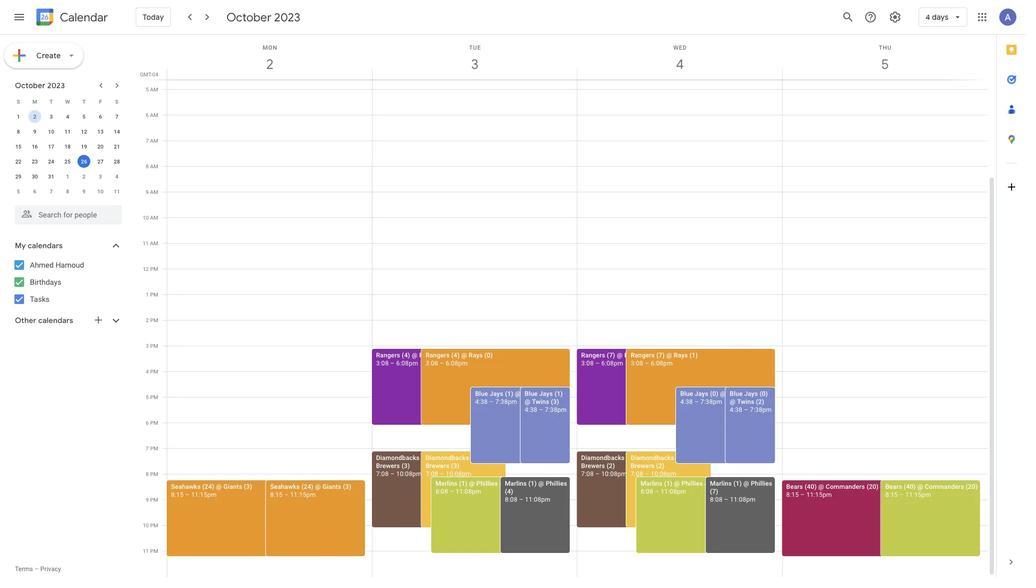 Task type: vqa. For each thing, say whether or not it's contained in the screenshot.
more inside TO GET EVENTS FROM GMAIL, YOU MUST ALSO TURN ON SMART FEATURES AND PERSONALIZATION IN GMAIL SETTINGS. LEARN MORE
no



Task type: describe. For each thing, give the bounding box(es) containing it.
12 pm
[[143, 266, 158, 272]]

1 brewers from the left
[[376, 462, 400, 470]]

7 for 7 am
[[146, 137, 149, 144]]

8 for 8 am
[[146, 163, 149, 170]]

3 blue from the left
[[681, 390, 694, 398]]

3 column header
[[372, 35, 578, 80]]

2 inside "mon 2"
[[266, 55, 273, 73]]

19 element
[[78, 140, 90, 153]]

2 (40) from the left
[[905, 483, 917, 491]]

1 rangers (4) @ rays (0) 3:08 – 6:08pm from the left
[[376, 352, 444, 367]]

5 for 5 pm
[[146, 394, 149, 401]]

6 for november 6 element
[[33, 188, 36, 195]]

4 brewers from the left
[[631, 462, 655, 470]]

7 pm
[[146, 446, 158, 452]]

3 10:08pm from the left
[[602, 470, 627, 478]]

8 for 8 pm
[[146, 471, 149, 478]]

am for 6 am
[[150, 112, 158, 118]]

1 (6) from the left
[[422, 454, 430, 462]]

pm for 6 pm
[[150, 420, 158, 426]]

11:08pm inside 'marlins (1) @ phillies (4) 8:08 – 11:08pm'
[[525, 496, 551, 504]]

3 11:15pm from the left
[[807, 491, 833, 499]]

26, today element
[[78, 155, 90, 168]]

diamondbacks (6) @ brewers (3) 7:08 – 10:08pm diamondbacks (6) @ brewers (3) 7:08 – 10:08pm marlins (1) @ phillies (4) 8:08 – 11:08pm
[[376, 454, 508, 496]]

4 for 4 days
[[926, 12, 931, 22]]

11 for 11 pm
[[143, 548, 149, 555]]

pm for 10 pm
[[150, 523, 158, 529]]

1 pm
[[146, 292, 158, 298]]

2 pm
[[146, 317, 158, 324]]

(1) inside diamondbacks (6) @ brewers (3) 7:08 – 10:08pm diamondbacks (6) @ brewers (3) 7:08 – 10:08pm marlins (1) @ phillies (4) 8:08 – 11:08pm
[[459, 480, 468, 488]]

20 element
[[94, 140, 107, 153]]

2 column header
[[167, 35, 373, 80]]

w
[[65, 98, 70, 105]]

2 (20) from the left
[[967, 483, 979, 491]]

november 1 element
[[61, 170, 74, 183]]

27 element
[[94, 155, 107, 168]]

privacy link
[[40, 566, 61, 573]]

1 7:08 from the left
[[376, 470, 389, 478]]

row containing s
[[10, 94, 125, 109]]

other calendars
[[15, 316, 73, 326]]

@ inside marlins (1) @ phillies (7) 8:08 – 11:08pm
[[744, 480, 750, 488]]

27
[[97, 158, 104, 165]]

9 pm
[[146, 497, 158, 503]]

my
[[15, 241, 26, 251]]

04
[[152, 71, 158, 78]]

2 inside cell
[[33, 113, 36, 120]]

2 commanders from the left
[[926, 483, 965, 491]]

14
[[114, 128, 120, 135]]

3 up 10 'element'
[[50, 113, 53, 120]]

1 commanders from the left
[[827, 483, 866, 491]]

10 for the november 10 element
[[97, 188, 104, 195]]

diamondbacks (5) @ brewers (2) 7:08 – 10:08pm diamondbacks (5) @ brewers (2) 7:08 – 10:08pm marlins (1) @ phillies (7) 8:08 – 11:08pm
[[582, 454, 713, 496]]

22 element
[[12, 155, 25, 168]]

marlins inside diamondbacks (6) @ brewers (3) 7:08 – 10:08pm diamondbacks (6) @ brewers (3) 7:08 – 10:08pm marlins (1) @ phillies (4) 8:08 – 11:08pm
[[436, 480, 458, 488]]

3 7:08 from the left
[[582, 470, 594, 478]]

26
[[81, 158, 87, 165]]

ahmed
[[30, 261, 54, 270]]

13
[[97, 128, 104, 135]]

1 (40) from the left
[[805, 483, 817, 491]]

1 6:08pm from the left
[[397, 360, 418, 367]]

tasks
[[30, 295, 50, 304]]

calendar
[[60, 10, 108, 25]]

4 up 11 element on the top left
[[66, 113, 69, 120]]

(1) inside 'marlins (1) @ phillies (4) 8:08 – 11:08pm'
[[529, 480, 537, 488]]

4 rangers from the left
[[631, 352, 655, 359]]

days
[[933, 12, 949, 22]]

2 cell
[[27, 109, 43, 124]]

1 vertical spatial 2023
[[47, 81, 65, 90]]

today button
[[136, 4, 171, 30]]

1 (5) from the left
[[627, 454, 635, 462]]

16
[[32, 143, 38, 150]]

grid containing 2
[[137, 35, 997, 578]]

1 for 1 pm
[[146, 292, 149, 298]]

2 8:15 from the left
[[270, 491, 283, 499]]

5 up 12 element
[[83, 113, 86, 120]]

1 seahawks (24) @ giants (3) 8:15 – 11:15pm from the left
[[171, 483, 252, 499]]

3 3:08 from the left
[[582, 360, 594, 367]]

am for 11 am
[[150, 240, 158, 247]]

pm for 7 pm
[[150, 446, 158, 452]]

10 for 10 pm
[[143, 523, 149, 529]]

am for 8 am
[[150, 163, 158, 170]]

6 am
[[146, 112, 158, 118]]

24 element
[[45, 155, 58, 168]]

1 (20) from the left
[[867, 483, 879, 491]]

marlins (1) @ phillies (4) 8:08 – 11:08pm
[[505, 480, 568, 504]]

create
[[36, 51, 61, 60]]

row containing 1
[[10, 109, 125, 124]]

row containing 15
[[10, 139, 125, 154]]

3 link
[[463, 52, 488, 76]]

1 s from the left
[[17, 98, 20, 105]]

settings menu image
[[889, 11, 902, 24]]

add other calendars image
[[93, 315, 104, 326]]

pm for 11 pm
[[150, 548, 158, 555]]

4 jays from the left
[[745, 390, 759, 398]]

2 rangers (7) @ rays (1) 3:08 – 6:08pm from the left
[[631, 352, 698, 367]]

4 11:15pm from the left
[[906, 491, 932, 499]]

4 rays from the left
[[674, 352, 688, 359]]

1 blue from the left
[[476, 390, 488, 398]]

10 for 10 am
[[143, 214, 149, 221]]

10 element
[[45, 125, 58, 138]]

pm for 9 pm
[[150, 497, 158, 503]]

7 am
[[146, 137, 158, 144]]

10 pm
[[143, 523, 158, 529]]

am for 9 am
[[150, 189, 158, 195]]

3 jays from the left
[[695, 390, 709, 398]]

2 blue from the left
[[525, 390, 538, 398]]

november 9 element
[[78, 185, 90, 198]]

10 for 10 'element'
[[48, 128, 54, 135]]

2 3:08 from the left
[[426, 360, 439, 367]]

0 horizontal spatial october
[[15, 81, 45, 90]]

2 blue jays (1) @ twins (3) 4:38 – 7:38pm from the left
[[525, 390, 567, 414]]

4 for november 4 element
[[115, 173, 118, 180]]

5 pm
[[146, 394, 158, 401]]

6 pm
[[146, 420, 158, 426]]

my calendars button
[[2, 237, 133, 255]]

other
[[15, 316, 36, 326]]

29
[[15, 173, 21, 180]]

11 for 11 am
[[143, 240, 149, 247]]

birthdays
[[30, 278, 61, 287]]

4 link
[[668, 52, 693, 76]]

pm for 1 pm
[[150, 292, 158, 298]]

mon 2
[[263, 44, 278, 73]]

1 seahawks from the left
[[171, 483, 201, 491]]

28
[[114, 158, 120, 165]]

5 link
[[874, 52, 898, 76]]

phillies inside the diamondbacks (5) @ brewers (2) 7:08 – 10:08pm diamondbacks (5) @ brewers (2) 7:08 – 10:08pm marlins (1) @ phillies (7) 8:08 – 11:08pm
[[682, 480, 704, 488]]

5 column header
[[783, 35, 988, 80]]

thu 5
[[880, 44, 892, 73]]

1 blue jays (0) @ twins (2) 4:38 – 7:38pm from the left
[[681, 390, 755, 406]]

2 6:08pm from the left
[[446, 360, 468, 367]]

2 11:15pm from the left
[[290, 491, 316, 499]]

3 down 2 pm
[[146, 343, 149, 349]]

9 up 16 element
[[33, 128, 36, 135]]

my calendars
[[15, 241, 63, 251]]

9 for 9 am
[[146, 189, 149, 195]]

4 10:08pm from the left
[[651, 470, 677, 478]]

am for 5 am
[[150, 86, 158, 93]]

4 inside wed 4
[[676, 55, 684, 73]]

1 10:08pm from the left
[[397, 470, 422, 478]]

12 for 12
[[81, 128, 87, 135]]

4 diamondbacks from the left
[[631, 454, 675, 462]]

18
[[65, 143, 71, 150]]

1 3:08 from the left
[[376, 360, 389, 367]]

1 vertical spatial october 2023
[[15, 81, 65, 90]]

5 inside thu 5
[[881, 55, 889, 73]]

1 bears (40) @ commanders (20) 8:15 – 11:15pm from the left
[[787, 483, 879, 499]]

2 jays from the left
[[540, 390, 553, 398]]

ahmed hamoud
[[30, 261, 84, 270]]

2 7:08 from the left
[[426, 470, 439, 478]]

calendar heading
[[58, 10, 108, 25]]

row containing 22
[[10, 154, 125, 169]]

3 rangers from the left
[[582, 352, 606, 359]]

8 am
[[146, 163, 158, 170]]

other calendars button
[[2, 312, 133, 329]]

3 6:08pm from the left
[[602, 360, 624, 367]]

15 element
[[12, 140, 25, 153]]

1 rays from the left
[[420, 352, 434, 359]]

calendars for my calendars
[[28, 241, 63, 251]]

mon
[[263, 44, 278, 51]]

november 2 element
[[78, 170, 90, 183]]

11 for november 11 element
[[114, 188, 120, 195]]

7 for 7 pm
[[146, 446, 149, 452]]

8:08 inside the diamondbacks (5) @ brewers (2) 7:08 – 10:08pm diamondbacks (5) @ brewers (2) 7:08 – 10:08pm marlins (1) @ phillies (7) 8:08 – 11:08pm
[[641, 488, 654, 496]]

23 element
[[28, 155, 41, 168]]

11:08pm inside the diamondbacks (5) @ brewers (2) 7:08 – 10:08pm diamondbacks (5) @ brewers (2) 7:08 – 10:08pm marlins (1) @ phillies (7) 8:08 – 11:08pm
[[661, 488, 687, 496]]

30
[[32, 173, 38, 180]]

1 blue jays (1) @ twins (3) 4:38 – 7:38pm from the left
[[476, 390, 550, 406]]

november 7 element
[[45, 185, 58, 198]]

3 rays from the left
[[625, 352, 639, 359]]

2 diamondbacks from the left
[[426, 454, 469, 462]]

marlins inside 'marlins (1) @ phillies (4) 8:08 – 11:08pm'
[[505, 480, 527, 488]]

1 rangers (7) @ rays (1) 3:08 – 6:08pm from the left
[[582, 352, 649, 367]]

2 down 26, today element
[[83, 173, 86, 180]]

calendar element
[[34, 6, 108, 30]]



Task type: locate. For each thing, give the bounding box(es) containing it.
grid
[[137, 35, 997, 578]]

pm for 8 pm
[[150, 471, 158, 478]]

november 4 element
[[111, 170, 123, 183]]

pm down 10 pm
[[150, 548, 158, 555]]

25 element
[[61, 155, 74, 168]]

thu
[[880, 44, 892, 51]]

terms – privacy
[[15, 566, 61, 573]]

1 horizontal spatial 1
[[66, 173, 69, 180]]

row containing 8
[[10, 124, 125, 139]]

3 pm from the top
[[150, 317, 158, 324]]

(7)
[[607, 352, 616, 359], [657, 352, 665, 359], [705, 480, 713, 488], [711, 488, 719, 496]]

6 down the f
[[99, 113, 102, 120]]

4 3:08 from the left
[[631, 360, 644, 367]]

3 up the november 10 element
[[99, 173, 102, 180]]

8:08 inside marlins (1) @ phillies (7) 8:08 – 11:08pm
[[711, 496, 723, 504]]

19
[[81, 143, 87, 150]]

0 horizontal spatial bears (40) @ commanders (20) 8:15 – 11:15pm
[[787, 483, 879, 499]]

0 horizontal spatial (24)
[[202, 483, 215, 491]]

tue 3
[[470, 44, 482, 73]]

0 horizontal spatial bears
[[787, 483, 804, 491]]

0 horizontal spatial (20)
[[867, 483, 879, 491]]

0 vertical spatial october
[[227, 10, 272, 25]]

1 horizontal spatial october
[[227, 10, 272, 25]]

(1) inside the diamondbacks (5) @ brewers (2) 7:08 – 10:08pm diamondbacks (5) @ brewers (2) 7:08 – 10:08pm marlins (1) @ phillies (7) 8:08 – 11:08pm
[[665, 480, 673, 488]]

bears
[[787, 483, 804, 491], [886, 483, 903, 491]]

1
[[17, 113, 20, 120], [66, 173, 69, 180], [146, 292, 149, 298]]

row group containing 1
[[10, 109, 125, 199]]

4 7:08 from the left
[[631, 470, 644, 478]]

2023 down the create
[[47, 81, 65, 90]]

11 up '18'
[[65, 128, 71, 135]]

october up m
[[15, 81, 45, 90]]

row group
[[10, 109, 125, 199]]

2 t from the left
[[82, 98, 86, 105]]

3 brewers from the left
[[582, 462, 606, 470]]

3 inside tue 3
[[471, 55, 478, 73]]

tue
[[470, 44, 482, 51]]

1 horizontal spatial (40)
[[905, 483, 917, 491]]

2 rangers from the left
[[426, 352, 450, 359]]

9
[[33, 128, 36, 135], [83, 188, 86, 195], [146, 189, 149, 195], [146, 497, 149, 503]]

october up mon
[[227, 10, 272, 25]]

11 down 10 pm
[[143, 548, 149, 555]]

hamoud
[[56, 261, 84, 270]]

1 horizontal spatial (24)
[[302, 483, 314, 491]]

17
[[48, 143, 54, 150]]

row down w
[[10, 109, 125, 124]]

2 phillies from the left
[[546, 480, 568, 488]]

10 am
[[143, 214, 158, 221]]

31 element
[[45, 170, 58, 183]]

am for 10 am
[[150, 214, 158, 221]]

24
[[48, 158, 54, 165]]

october 2023 up m
[[15, 81, 65, 90]]

4 left days
[[926, 12, 931, 22]]

row
[[10, 94, 125, 109], [10, 109, 125, 124], [10, 124, 125, 139], [10, 139, 125, 154], [10, 154, 125, 169], [10, 169, 125, 184], [10, 184, 125, 199]]

s left m
[[17, 98, 20, 105]]

10 pm from the top
[[150, 497, 158, 503]]

(4) inside 'marlins (1) @ phillies (4) 8:08 – 11:08pm'
[[505, 488, 514, 496]]

0 horizontal spatial (6)
[[422, 454, 430, 462]]

4 phillies from the left
[[752, 480, 773, 488]]

tab list
[[998, 35, 1027, 548]]

2 rays from the left
[[469, 352, 483, 359]]

8:08
[[436, 488, 448, 496], [641, 488, 654, 496], [505, 496, 518, 504], [711, 496, 723, 504]]

9 down november 2 element
[[83, 188, 86, 195]]

8 up 9 pm
[[146, 471, 149, 478]]

november 11 element
[[111, 185, 123, 198]]

2 blue jays (0) @ twins (2) 4:38 – 7:38pm from the left
[[730, 390, 772, 414]]

2 (6) from the left
[[471, 454, 479, 462]]

row up 11 element on the top left
[[10, 94, 125, 109]]

8 down november 1 element in the left top of the page
[[66, 188, 69, 195]]

1 down 12 pm
[[146, 292, 149, 298]]

8 up 9 am
[[146, 163, 149, 170]]

5 am
[[146, 86, 158, 93]]

november 8 element
[[61, 185, 74, 198]]

1 horizontal spatial s
[[115, 98, 119, 105]]

8 inside november 8 element
[[66, 188, 69, 195]]

2 down m
[[33, 113, 36, 120]]

november 3 element
[[94, 170, 107, 183]]

7:08
[[376, 470, 389, 478], [426, 470, 439, 478], [582, 470, 594, 478], [631, 470, 644, 478]]

11 down 10 am
[[143, 240, 149, 247]]

14 element
[[111, 125, 123, 138]]

1 phillies from the left
[[477, 480, 498, 488]]

12 inside 12 element
[[81, 128, 87, 135]]

6 am from the top
[[150, 214, 158, 221]]

– inside marlins (1) @ phillies (7) 8:08 – 11:08pm
[[725, 496, 729, 504]]

11 am
[[143, 240, 158, 247]]

29 element
[[12, 170, 25, 183]]

rangers (4) @ rays (0) 3:08 – 6:08pm
[[376, 352, 444, 367], [426, 352, 493, 367]]

(1) inside marlins (1) @ phillies (7) 8:08 – 11:08pm
[[734, 480, 742, 488]]

1 horizontal spatial 12
[[143, 266, 149, 272]]

october 2023 grid
[[10, 94, 125, 199]]

4 blue from the left
[[730, 390, 743, 398]]

1 vertical spatial calendars
[[38, 316, 73, 326]]

2 pm from the top
[[150, 292, 158, 298]]

row containing 5
[[10, 184, 125, 199]]

pm for 12 pm
[[150, 266, 158, 272]]

1 horizontal spatial seahawks
[[270, 483, 300, 491]]

2 giants from the left
[[323, 483, 342, 491]]

12 element
[[78, 125, 90, 138]]

6 for 6 pm
[[146, 420, 149, 426]]

1 horizontal spatial october 2023
[[227, 10, 301, 25]]

calendars for other calendars
[[38, 316, 73, 326]]

f
[[99, 98, 102, 105]]

– inside 'marlins (1) @ phillies (4) 8:08 – 11:08pm'
[[520, 496, 524, 504]]

3 am from the top
[[150, 137, 158, 144]]

bears (40) @ commanders (20) 8:15 – 11:15pm
[[787, 483, 879, 499], [886, 483, 979, 499]]

marlins (1) @ phillies (7) 8:08 – 11:08pm
[[711, 480, 773, 504]]

(6)
[[422, 454, 430, 462], [471, 454, 479, 462]]

1 bears from the left
[[787, 483, 804, 491]]

october 2023
[[227, 10, 301, 25], [15, 81, 65, 90]]

2 down mon
[[266, 55, 273, 73]]

7 for november 7 element
[[50, 188, 53, 195]]

1 horizontal spatial giants
[[323, 483, 342, 491]]

gmt-04
[[140, 71, 158, 78]]

5 down "thu"
[[881, 55, 889, 73]]

october
[[227, 10, 272, 25], [15, 81, 45, 90]]

my calendars list
[[2, 257, 133, 308]]

31
[[48, 173, 54, 180]]

20
[[97, 143, 104, 150]]

30 element
[[28, 170, 41, 183]]

6 down 5 pm
[[146, 420, 149, 426]]

november 6 element
[[28, 185, 41, 198]]

pm up 1 pm
[[150, 266, 158, 272]]

november 5 element
[[12, 185, 25, 198]]

4 pm
[[146, 369, 158, 375]]

11:08pm inside diamondbacks (6) @ brewers (3) 7:08 – 10:08pm diamondbacks (6) @ brewers (3) 7:08 – 10:08pm marlins (1) @ phillies (4) 8:08 – 11:08pm
[[456, 488, 482, 496]]

pm up 2 pm
[[150, 292, 158, 298]]

1 rangers from the left
[[376, 352, 401, 359]]

pm down 9 pm
[[150, 523, 158, 529]]

am down 9 am
[[150, 214, 158, 221]]

21
[[114, 143, 120, 150]]

0 vertical spatial 2023
[[274, 10, 301, 25]]

10 down november 3 element
[[97, 188, 104, 195]]

am up 12 pm
[[150, 240, 158, 247]]

1 horizontal spatial seahawks (24) @ giants (3) 8:15 – 11:15pm
[[270, 483, 352, 499]]

4 days
[[926, 12, 949, 22]]

8
[[17, 128, 20, 135], [146, 163, 149, 170], [66, 188, 69, 195], [146, 471, 149, 478]]

12
[[81, 128, 87, 135], [143, 266, 149, 272]]

8:08 inside diamondbacks (6) @ brewers (3) 7:08 – 10:08pm diamondbacks (6) @ brewers (3) 7:08 – 10:08pm marlins (1) @ phillies (4) 8:08 – 11:08pm
[[436, 488, 448, 496]]

7 up 8 pm on the left of page
[[146, 446, 149, 452]]

t right m
[[50, 98, 53, 105]]

3 8:15 from the left
[[787, 491, 800, 499]]

m
[[32, 98, 37, 105]]

8 pm
[[146, 471, 158, 478]]

5 pm from the top
[[150, 369, 158, 375]]

6 for 6 am
[[146, 112, 149, 118]]

calendars up 'ahmed' at the top of page
[[28, 241, 63, 251]]

22
[[15, 158, 21, 165]]

2 brewers from the left
[[426, 462, 450, 470]]

0 horizontal spatial s
[[17, 98, 20, 105]]

3 pm
[[146, 343, 158, 349]]

phillies inside diamondbacks (6) @ brewers (3) 7:08 – 10:08pm diamondbacks (6) @ brewers (3) 7:08 – 10:08pm marlins (1) @ phillies (4) 8:08 – 11:08pm
[[477, 480, 498, 488]]

0 vertical spatial calendars
[[28, 241, 63, 251]]

Search for people text field
[[21, 205, 116, 225]]

calendars inside dropdown button
[[28, 241, 63, 251]]

4 pm from the top
[[150, 343, 158, 349]]

18 element
[[61, 140, 74, 153]]

2 link
[[258, 52, 282, 76]]

9 up 10 am
[[146, 189, 149, 195]]

5 down 4 pm
[[146, 394, 149, 401]]

13 element
[[94, 125, 107, 138]]

2 10:08pm from the left
[[446, 470, 472, 478]]

marlins inside marlins (1) @ phillies (7) 8:08 – 11:08pm
[[711, 480, 732, 488]]

1 left 2 cell
[[17, 113, 20, 120]]

today
[[143, 12, 164, 22]]

blue jays (1) @ twins (3) 4:38 – 7:38pm
[[476, 390, 550, 406], [525, 390, 567, 414]]

6 down 30 element
[[33, 188, 36, 195]]

2 (5) from the left
[[676, 454, 685, 462]]

main drawer image
[[13, 11, 26, 24]]

6 down '5 am'
[[146, 112, 149, 118]]

am
[[150, 86, 158, 93], [150, 112, 158, 118], [150, 137, 158, 144], [150, 163, 158, 170], [150, 189, 158, 195], [150, 214, 158, 221], [150, 240, 158, 247]]

2 seahawks (24) @ giants (3) 8:15 – 11:15pm from the left
[[270, 483, 352, 499]]

0 horizontal spatial giants
[[224, 483, 242, 491]]

25
[[65, 158, 71, 165]]

0 vertical spatial 12
[[81, 128, 87, 135]]

0 horizontal spatial commanders
[[827, 483, 866, 491]]

26 cell
[[76, 154, 92, 169]]

pm for 4 pm
[[150, 369, 158, 375]]

pm up 8 pm on the left of page
[[150, 446, 158, 452]]

7 down 6 am
[[146, 137, 149, 144]]

phillies
[[477, 480, 498, 488], [546, 480, 568, 488], [682, 480, 704, 488], [752, 480, 773, 488]]

1 pm from the top
[[150, 266, 158, 272]]

(7) inside the diamondbacks (5) @ brewers (2) 7:08 – 10:08pm diamondbacks (5) @ brewers (2) 7:08 – 10:08pm marlins (1) @ phillies (7) 8:08 – 11:08pm
[[705, 480, 713, 488]]

pm up 9 pm
[[150, 471, 158, 478]]

5 down gmt-
[[146, 86, 149, 93]]

3 phillies from the left
[[682, 480, 704, 488]]

4 inside 'popup button'
[[926, 12, 931, 22]]

11:08pm inside marlins (1) @ phillies (7) 8:08 – 11:08pm
[[731, 496, 756, 504]]

1 horizontal spatial t
[[82, 98, 86, 105]]

pm down 3 pm
[[150, 369, 158, 375]]

4
[[926, 12, 931, 22], [676, 55, 684, 73], [66, 113, 69, 120], [115, 173, 118, 180], [146, 369, 149, 375]]

terms
[[15, 566, 33, 573]]

october 2023 up mon
[[227, 10, 301, 25]]

3
[[471, 55, 478, 73], [50, 113, 53, 120], [99, 173, 102, 180], [146, 343, 149, 349]]

2 down 1 pm
[[146, 317, 149, 324]]

7 down 31 'element'
[[50, 188, 53, 195]]

phillies inside 'marlins (1) @ phillies (4) 8:08 – 11:08pm'
[[546, 480, 568, 488]]

am up 9 am
[[150, 163, 158, 170]]

create button
[[4, 43, 83, 68]]

marlins
[[436, 480, 458, 488], [505, 480, 527, 488], [641, 480, 663, 488], [711, 480, 732, 488]]

t
[[50, 98, 53, 105], [82, 98, 86, 105]]

7 pm from the top
[[150, 420, 158, 426]]

pm for 5 pm
[[150, 394, 158, 401]]

4 days button
[[919, 4, 968, 30]]

15
[[15, 143, 21, 150]]

28 element
[[111, 155, 123, 168]]

am down 8 am
[[150, 189, 158, 195]]

21 element
[[111, 140, 123, 153]]

None search field
[[0, 201, 133, 225]]

4 for 4 pm
[[146, 369, 149, 375]]

4 6:08pm from the left
[[651, 360, 673, 367]]

1 vertical spatial october
[[15, 81, 45, 90]]

privacy
[[40, 566, 61, 573]]

1 vertical spatial 1
[[66, 173, 69, 180]]

1 am from the top
[[150, 86, 158, 93]]

row down 18 element
[[10, 154, 125, 169]]

7
[[115, 113, 118, 120], [146, 137, 149, 144], [50, 188, 53, 195], [146, 446, 149, 452]]

7 row from the top
[[10, 184, 125, 199]]

3 down tue
[[471, 55, 478, 73]]

0 horizontal spatial october 2023
[[15, 81, 65, 90]]

seahawks
[[171, 483, 201, 491], [270, 483, 300, 491]]

am down 04
[[150, 86, 158, 93]]

1 t from the left
[[50, 98, 53, 105]]

10 up 17
[[48, 128, 54, 135]]

2023 up mon
[[274, 10, 301, 25]]

2 horizontal spatial 1
[[146, 292, 149, 298]]

3 inside november 3 element
[[99, 173, 102, 180]]

4 marlins from the left
[[711, 480, 732, 488]]

11 element
[[61, 125, 74, 138]]

9 pm from the top
[[150, 471, 158, 478]]

0 horizontal spatial seahawks (24) @ giants (3) 8:15 – 11:15pm
[[171, 483, 252, 499]]

–
[[391, 360, 395, 367], [440, 360, 444, 367], [596, 360, 600, 367], [645, 360, 650, 367], [490, 398, 494, 406], [695, 398, 699, 406], [539, 406, 544, 414], [745, 406, 749, 414], [391, 470, 395, 478], [440, 470, 444, 478], [596, 470, 600, 478], [645, 470, 650, 478], [450, 488, 454, 496], [655, 488, 660, 496], [185, 491, 190, 499], [285, 491, 289, 499], [801, 491, 805, 499], [900, 491, 905, 499], [520, 496, 524, 504], [725, 496, 729, 504], [35, 566, 39, 573]]

(40)
[[805, 483, 817, 491], [905, 483, 917, 491]]

8 up 15 element
[[17, 128, 20, 135]]

11 down november 4 element
[[114, 188, 120, 195]]

3 marlins from the left
[[641, 480, 663, 488]]

1 horizontal spatial bears
[[886, 483, 903, 491]]

1 11:15pm from the left
[[191, 491, 217, 499]]

row containing 29
[[10, 169, 125, 184]]

4 column header
[[577, 35, 783, 80]]

pm down 2 pm
[[150, 343, 158, 349]]

0 horizontal spatial (5)
[[627, 454, 635, 462]]

10 up 11 pm
[[143, 523, 149, 529]]

4 8:15 from the left
[[886, 491, 899, 499]]

3 row from the top
[[10, 124, 125, 139]]

blue
[[476, 390, 488, 398], [525, 390, 538, 398], [681, 390, 694, 398], [730, 390, 743, 398]]

0 vertical spatial 1
[[17, 113, 20, 120]]

5 for november 5 element
[[17, 188, 20, 195]]

1 horizontal spatial (5)
[[676, 454, 685, 462]]

1 diamondbacks from the left
[[376, 454, 420, 462]]

1 down 25 element
[[66, 173, 69, 180]]

pm for 2 pm
[[150, 317, 158, 324]]

7 up 14 element
[[115, 113, 118, 120]]

4 am from the top
[[150, 163, 158, 170]]

11 pm
[[143, 548, 158, 555]]

row up 25 element
[[10, 139, 125, 154]]

calendars inside 'dropdown button'
[[38, 316, 73, 326]]

4 down 28 'element'
[[115, 173, 118, 180]]

rangers (7) @ rays (1) 3:08 – 6:08pm
[[582, 352, 649, 367], [631, 352, 698, 367]]

4 row from the top
[[10, 139, 125, 154]]

16 element
[[28, 140, 41, 153]]

(1)
[[641, 352, 649, 359], [690, 352, 698, 359], [505, 390, 514, 398], [555, 390, 563, 398], [459, 480, 468, 488], [529, 480, 537, 488], [665, 480, 673, 488], [734, 480, 742, 488]]

am down 6 am
[[150, 137, 158, 144]]

11:15pm
[[191, 491, 217, 499], [290, 491, 316, 499], [807, 491, 833, 499], [906, 491, 932, 499]]

1 horizontal spatial 2023
[[274, 10, 301, 25]]

6
[[146, 112, 149, 118], [99, 113, 102, 120], [33, 188, 36, 195], [146, 420, 149, 426]]

wed 4
[[674, 44, 688, 73]]

12 for 12 pm
[[143, 266, 149, 272]]

1 for november 1 element in the left top of the page
[[66, 173, 69, 180]]

12 down 11 am at top left
[[143, 266, 149, 272]]

5
[[881, 55, 889, 73], [146, 86, 149, 93], [83, 113, 86, 120], [17, 188, 20, 195], [146, 394, 149, 401]]

1 vertical spatial 12
[[143, 266, 149, 272]]

8 pm from the top
[[150, 446, 158, 452]]

0 horizontal spatial 2023
[[47, 81, 65, 90]]

calendars down tasks
[[38, 316, 73, 326]]

4 down 3 pm
[[146, 369, 149, 375]]

0 horizontal spatial 12
[[81, 128, 87, 135]]

11 for 11 element on the top left
[[65, 128, 71, 135]]

17 element
[[45, 140, 58, 153]]

1 inside november 1 element
[[66, 173, 69, 180]]

giants
[[224, 483, 242, 491], [323, 483, 342, 491]]

2 am from the top
[[150, 112, 158, 118]]

12 up 19
[[81, 128, 87, 135]]

2 (24) from the left
[[302, 483, 314, 491]]

9 am
[[146, 189, 158, 195]]

5 row from the top
[[10, 154, 125, 169]]

am down '5 am'
[[150, 112, 158, 118]]

1 horizontal spatial commanders
[[926, 483, 965, 491]]

3 diamondbacks from the left
[[582, 454, 625, 462]]

1 horizontal spatial bears (40) @ commanders (20) 8:15 – 11:15pm
[[886, 483, 979, 499]]

2 bears from the left
[[886, 483, 903, 491]]

9 for november 9 element
[[83, 188, 86, 195]]

pm for 3 pm
[[150, 343, 158, 349]]

0 horizontal spatial seahawks
[[171, 483, 201, 491]]

5 for 5 am
[[146, 86, 149, 93]]

8:08 inside 'marlins (1) @ phillies (4) 8:08 – 11:08pm'
[[505, 496, 518, 504]]

4:38
[[476, 398, 488, 406], [681, 398, 693, 406], [525, 406, 538, 414], [730, 406, 743, 414]]

0 horizontal spatial (40)
[[805, 483, 817, 491]]

6 pm from the top
[[150, 394, 158, 401]]

10 inside 'element'
[[48, 128, 54, 135]]

9 for 9 pm
[[146, 497, 149, 503]]

pm down 4 pm
[[150, 394, 158, 401]]

row down 25 element
[[10, 169, 125, 184]]

wed
[[674, 44, 688, 51]]

6:08pm
[[397, 360, 418, 367], [446, 360, 468, 367], [602, 360, 624, 367], [651, 360, 673, 367]]

10
[[48, 128, 54, 135], [97, 188, 104, 195], [143, 214, 149, 221], [143, 523, 149, 529]]

am for 7 am
[[150, 137, 158, 144]]

1 giants from the left
[[224, 483, 242, 491]]

@ inside 'marlins (1) @ phillies (4) 8:08 – 11:08pm'
[[539, 480, 545, 488]]

t left the f
[[82, 98, 86, 105]]

1 inside grid
[[146, 292, 149, 298]]

2 rangers (4) @ rays (0) 3:08 – 6:08pm from the left
[[426, 352, 493, 367]]

0 vertical spatial october 2023
[[227, 10, 301, 25]]

phillies inside marlins (1) @ phillies (7) 8:08 – 11:08pm
[[752, 480, 773, 488]]

12 pm from the top
[[150, 548, 158, 555]]

1 jays from the left
[[490, 390, 504, 398]]

(7) inside marlins (1) @ phillies (7) 8:08 – 11:08pm
[[711, 488, 719, 496]]

1 horizontal spatial (20)
[[967, 483, 979, 491]]

terms link
[[15, 566, 33, 573]]

(20)
[[867, 483, 879, 491], [967, 483, 979, 491]]

7 am from the top
[[150, 240, 158, 247]]

row up 18 element
[[10, 124, 125, 139]]

2 bears (40) @ commanders (20) 8:15 – 11:15pm from the left
[[886, 483, 979, 499]]

diamondbacks
[[376, 454, 420, 462], [426, 454, 469, 462], [582, 454, 625, 462], [631, 454, 675, 462]]

(2)
[[747, 390, 755, 398], [757, 398, 765, 406], [607, 462, 615, 470], [657, 462, 665, 470]]

row down november 1 element in the left top of the page
[[10, 184, 125, 199]]

1 8:15 from the left
[[171, 491, 184, 499]]

23
[[32, 158, 38, 165]]

8 for november 8 element
[[66, 188, 69, 195]]

2
[[266, 55, 273, 73], [33, 113, 36, 120], [83, 173, 86, 180], [146, 317, 149, 324]]

2 row from the top
[[10, 109, 125, 124]]

marlins inside the diamondbacks (5) @ brewers (2) 7:08 – 10:08pm diamondbacks (5) @ brewers (2) 7:08 – 10:08pm marlins (1) @ phillies (7) 8:08 – 11:08pm
[[641, 480, 663, 488]]

november 10 element
[[94, 185, 107, 198]]

4 down wed at the top of the page
[[676, 55, 684, 73]]

0 horizontal spatial t
[[50, 98, 53, 105]]

pm down 1 pm
[[150, 317, 158, 324]]

(4) inside diamondbacks (6) @ brewers (3) 7:08 – 10:08pm diamondbacks (6) @ brewers (3) 7:08 – 10:08pm marlins (1) @ phillies (4) 8:08 – 11:08pm
[[500, 480, 508, 488]]

1 (24) from the left
[[202, 483, 215, 491]]

1 horizontal spatial (6)
[[471, 454, 479, 462]]

1 row from the top
[[10, 94, 125, 109]]

(4)
[[402, 352, 410, 359], [452, 352, 460, 359], [500, 480, 508, 488], [505, 488, 514, 496]]

0 horizontal spatial 1
[[17, 113, 20, 120]]

pm down 8 pm on the left of page
[[150, 497, 158, 503]]

2 vertical spatial 1
[[146, 292, 149, 298]]

10 up 11 am at top left
[[143, 214, 149, 221]]

(24)
[[202, 483, 215, 491], [302, 483, 314, 491]]

2 seahawks from the left
[[270, 483, 300, 491]]

pm down 5 pm
[[150, 420, 158, 426]]

9 up 10 pm
[[146, 497, 149, 503]]

1 marlins from the left
[[436, 480, 458, 488]]

s right the f
[[115, 98, 119, 105]]

gmt-
[[140, 71, 152, 78]]

2 s from the left
[[115, 98, 119, 105]]

5 down 29 element
[[17, 188, 20, 195]]

11 pm from the top
[[150, 523, 158, 529]]

calendars
[[28, 241, 63, 251], [38, 316, 73, 326]]



